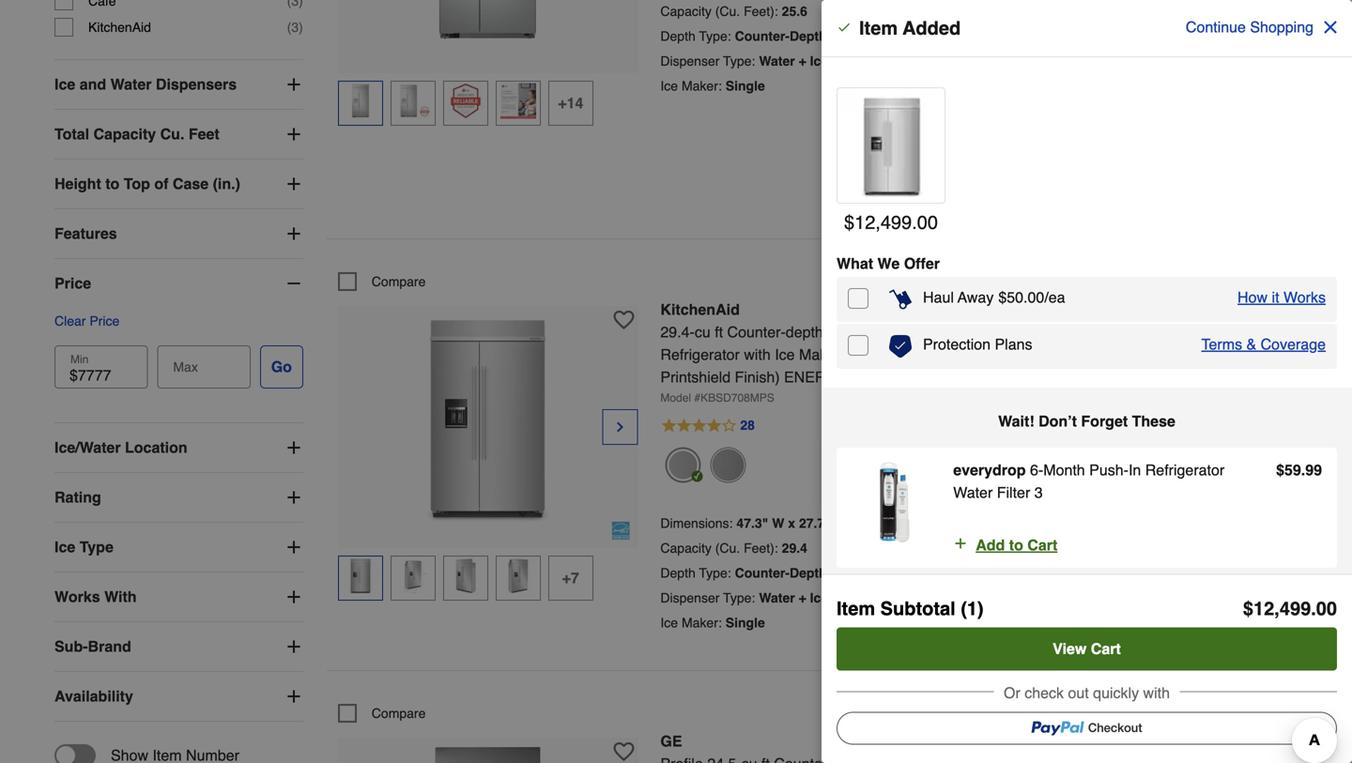 Task type: vqa. For each thing, say whether or not it's contained in the screenshot.
Save to the left
no



Task type: describe. For each thing, give the bounding box(es) containing it.
28 button
[[661, 415, 990, 438]]

0 vertical spatial cart
[[1028, 537, 1058, 554]]

price button
[[54, 259, 303, 308]]

plus image inside add to cart button
[[954, 534, 969, 553]]

ice/water
[[54, 439, 121, 457]]

(1)
[[961, 598, 984, 620]]

add to cart
[[976, 537, 1058, 554]]

total capacity cu. feet
[[54, 125, 220, 143]]

continue shopping
[[1186, 18, 1314, 36]]

location
[[125, 439, 188, 457]]

0 vertical spatial jan
[[1107, 377, 1125, 390]]

item for item added
[[859, 17, 898, 39]]

max
[[173, 360, 198, 375]]

chevron right image
[[613, 418, 628, 437]]

wait! don't forget these
[[999, 413, 1176, 430]]

0 horizontal spatial $ 12,499 .00
[[844, 212, 938, 233]]

plus image for features
[[284, 225, 303, 243]]

features button
[[54, 210, 303, 258]]

ft
[[715, 323, 723, 341]]

plus image for sub-brand
[[284, 638, 303, 657]]

water down 25.6
[[759, 54, 795, 69]]

2 depth type: counter-depth from the top
[[661, 566, 827, 581]]

go button
[[260, 346, 303, 389]]

29.4-
[[661, 323, 695, 341]]

capacity inside button
[[93, 125, 156, 143]]

47.3"
[[737, 516, 769, 531]]

depth down 29.4
[[790, 566, 827, 581]]

+7 button
[[548, 556, 593, 601]]

$ 59 . 99
[[1276, 462, 1322, 479]]

depth down 25.6
[[790, 29, 827, 44]]

ready by tue, jan 2 (est.)
[[1031, 377, 1164, 390]]

offer
[[904, 255, 940, 272]]

compare for 1002541568 element
[[372, 706, 426, 721]]

0 vertical spatial 12,499
[[855, 212, 912, 233]]

2
[[1128, 377, 1134, 390]]

type
[[80, 539, 114, 556]]

height
[[54, 175, 101, 193]]

rating button
[[54, 473, 303, 522]]

1 horizontal spatial 12,499
[[1020, 295, 1106, 328]]

haul
[[923, 289, 954, 306]]

/ea
[[1045, 289, 1066, 306]]

protection
[[923, 336, 991, 353]]

kitchenaid 29.4-cu ft counter-depth built-in side-by-side refrigerator with ice maker (stainless steel with printshield finish) energy star model # kbsd708mps
[[661, 301, 981, 405]]

wait!
[[999, 413, 1035, 430]]

1 dispenser from the top
[[661, 54, 720, 69]]

(
[[287, 20, 291, 35]]

wed,
[[1076, 442, 1102, 455]]

total
[[54, 125, 89, 143]]

2 x from the left
[[848, 516, 855, 531]]

and
[[80, 76, 106, 93]]

0 horizontal spatial with
[[744, 346, 771, 363]]

kitchenaid for kitchenaid
[[88, 20, 151, 35]]

we
[[878, 255, 900, 272]]

depth
[[786, 323, 824, 341]]

cu
[[695, 323, 711, 341]]

truck filled image
[[1013, 424, 1026, 437]]

2 dispenser from the top
[[661, 591, 720, 606]]

ice/water location
[[54, 439, 188, 457]]

95131
[[1102, 423, 1138, 438]]

in inside kitchenaid 29.4-cu ft counter-depth built-in side-by-side refrigerator with ice maker (stainless steel with printshield finish) energy star model # kbsd708mps
[[862, 323, 875, 341]]

to for height
[[105, 175, 120, 193]]

stainless steel with printshield&#8482; finish image
[[665, 448, 701, 483]]

water inside 6-month push-in refrigerator water filter 3
[[954, 484, 993, 502]]

added
[[903, 17, 961, 39]]

2 vertical spatial counter-
[[735, 566, 790, 581]]

or
[[1004, 685, 1021, 702]]

(cu. for 29.4
[[715, 541, 740, 556]]

coverage
[[1261, 336, 1326, 353]]

or check out quickly with
[[1004, 685, 1170, 702]]

2 dispenser type: water + ice from the top
[[661, 591, 829, 606]]

plans
[[995, 336, 1033, 353]]

item added
[[859, 17, 961, 39]]

w
[[772, 516, 785, 531]]

filter
[[997, 484, 1031, 502]]

what we offer
[[837, 255, 940, 272]]

1 depth type: counter-depth from the top
[[661, 29, 827, 44]]

stainless steel image
[[710, 448, 746, 483]]

total capacity cu. feet button
[[54, 110, 303, 159]]

view
[[1053, 641, 1087, 658]]

ice type button
[[54, 523, 303, 572]]

of
[[154, 175, 169, 193]]

what
[[837, 255, 874, 272]]

forget
[[1081, 413, 1128, 430]]

side
[[935, 323, 965, 341]]

cu.
[[160, 125, 184, 143]]

0 vertical spatial counter-
[[735, 29, 790, 44]]

refrigerator inside kitchenaid 29.4-cu ft counter-depth built-in side-by-side refrigerator with ice maker (stainless steel with printshield finish) energy star model # kbsd708mps
[[661, 346, 740, 363]]

dispensers
[[156, 76, 237, 93]]

4 stars image
[[661, 415, 756, 438]]

2 ice maker: single from the top
[[661, 616, 765, 631]]

plus image for works with
[[284, 588, 303, 607]]

2 maker: from the top
[[682, 616, 722, 631]]

1002541568 element
[[338, 704, 426, 723]]

availability
[[54, 688, 133, 705]]

item subtotal (1)
[[837, 598, 984, 620]]

capacity for capacity (cu. feet): 29.4
[[661, 541, 712, 556]]

capacity (cu. feet): 29.4
[[661, 541, 808, 556]]

go
[[271, 358, 292, 376]]

0 horizontal spatial works
[[54, 589, 100, 606]]

0 vertical spatial by
[[1066, 377, 1078, 390]]

top
[[124, 175, 150, 193]]

9,929
[[1020, 727, 1091, 760]]

1 dispenser type: water + ice from the top
[[661, 54, 829, 69]]

plus image for ice and water dispensers
[[284, 75, 303, 94]]

water inside button
[[110, 76, 152, 93]]

$ 9,929 .00
[[1013, 727, 1109, 760]]

it for get
[[1052, 442, 1058, 455]]

(stainless
[[845, 346, 911, 363]]

1 vertical spatial price
[[90, 314, 120, 329]]

item for item subtotal (1)
[[837, 598, 875, 620]]

plus image for availability
[[284, 688, 303, 706]]

1 horizontal spatial cart
[[1091, 641, 1121, 658]]

plus image for ice/water location
[[284, 439, 303, 457]]

29.4
[[782, 541, 808, 556]]

kitchenaid29.4-cu ft counter-depth built-in side-by-side refrigerator with ice maker (stainless steel with printshield finish) energy star element
[[338, 306, 638, 548]]

2 + from the top
[[799, 591, 807, 606]]

actual price $12,499.00 element
[[1013, 295, 1124, 328]]

subtotal
[[881, 598, 956, 620]]

features
[[54, 225, 117, 242]]

terms & coverage button
[[1202, 333, 1326, 356]]

don't
[[1039, 413, 1077, 430]]

case
[[173, 175, 209, 193]]

counter- inside kitchenaid 29.4-cu ft counter-depth built-in side-by-side refrigerator with ice maker (stainless steel with printshield finish) energy star model # kbsd708mps
[[727, 323, 786, 341]]

height to top of case (in.)
[[54, 175, 240, 193]]

clear
[[54, 314, 86, 329]]

brand
[[88, 638, 131, 656]]

feet
[[189, 125, 220, 143]]

protection plans
[[923, 336, 1033, 353]]



Task type: locate. For each thing, give the bounding box(es) containing it.
plus image inside rating button
[[284, 488, 303, 507]]

(cu. for 25.6
[[715, 4, 740, 19]]

0 vertical spatial (cu.
[[715, 4, 740, 19]]

it inside how it works button
[[1272, 289, 1280, 306]]

1 maker: from the top
[[682, 78, 722, 93]]

kitchenaid up cu
[[661, 301, 740, 318]]

min
[[70, 353, 89, 366]]

it right get
[[1052, 442, 1058, 455]]

1 ice maker: single from the top
[[661, 78, 765, 93]]

protection plan filled image
[[889, 335, 912, 358]]

jan
[[1107, 377, 1125, 390], [1105, 442, 1123, 455]]

5013590413 element
[[338, 272, 426, 291]]

capacity for capacity (cu. feet): 25.6
[[661, 4, 712, 19]]

99
[[1306, 462, 1322, 479]]

by-
[[914, 323, 935, 341]]

to right add
[[1009, 537, 1024, 554]]

compare inside 1002541568 element
[[372, 706, 426, 721]]

thumbnail image
[[343, 83, 378, 119], [395, 83, 431, 119], [448, 83, 484, 119], [500, 83, 536, 119], [343, 559, 378, 594], [395, 559, 431, 594], [448, 559, 484, 594], [500, 559, 536, 594]]

27.7"
[[799, 516, 831, 531]]

delivery
[[1031, 423, 1082, 438]]

.
[[1302, 462, 1306, 479]]

works
[[1284, 289, 1326, 306], [54, 589, 100, 606]]

dispenser down capacity (cu. feet): 25.6
[[661, 54, 720, 69]]

heart outline image
[[614, 742, 634, 763]]

0 horizontal spatial cart
[[1028, 537, 1058, 554]]

0 horizontal spatial x
[[788, 516, 796, 531]]

1 vertical spatial $ 12,499 .00
[[1243, 598, 1337, 620]]

depth type: counter-depth down capacity (cu. feet): 25.6
[[661, 29, 827, 44]]

sub-brand button
[[54, 623, 303, 672]]

1 vertical spatial dispenser type: water + ice
[[661, 591, 829, 606]]

$ 12,499 .00
[[844, 212, 938, 233], [1243, 598, 1337, 620]]

1 compare from the top
[[372, 274, 426, 289]]

1 vertical spatial refrigerator
[[1146, 462, 1225, 479]]

tue,
[[1081, 377, 1103, 390]]

terms & coverage
[[1202, 336, 1326, 353]]

h
[[894, 516, 904, 531]]

ice type
[[54, 539, 114, 556]]

plus image inside ice/water location button
[[284, 439, 303, 457]]

sub-
[[54, 638, 88, 656]]

counter- down capacity (cu. feet): 25.6
[[735, 29, 790, 44]]

0 vertical spatial compare
[[372, 274, 426, 289]]

plus image inside features button
[[284, 225, 303, 243]]

0 horizontal spatial 12,499
[[855, 212, 912, 233]]

1 vertical spatial compare
[[372, 706, 426, 721]]

kitchenaid inside kitchenaid 29.4-cu ft counter-depth built-in side-by-side refrigerator with ice maker (stainless steel with printshield finish) energy star model # kbsd708mps
[[661, 301, 740, 318]]

$
[[844, 212, 855, 233], [999, 289, 1007, 306], [1013, 299, 1020, 314], [1276, 462, 1285, 479], [1243, 598, 1254, 620], [1013, 731, 1020, 746]]

out
[[1068, 685, 1089, 702]]

product image
[[842, 96, 943, 197], [852, 459, 938, 546]]

plus image for ice type
[[284, 538, 303, 557]]

checkmark image
[[837, 20, 852, 35]]

with up finish)
[[744, 346, 771, 363]]

plus image inside sub-brand button
[[284, 638, 303, 657]]

star
[[852, 369, 891, 386]]

2 horizontal spatial with
[[1144, 685, 1170, 702]]

built-
[[828, 323, 862, 341]]

jan down 95131
[[1105, 442, 1123, 455]]

1 vertical spatial depth type: counter-depth
[[661, 566, 827, 581]]

to
[[105, 175, 120, 193], [1085, 423, 1098, 438], [1009, 537, 1024, 554]]

continue shopping button
[[1174, 6, 1353, 49]]

cart right add
[[1028, 537, 1058, 554]]

in
[[862, 323, 875, 341], [1129, 462, 1141, 479]]

clear price
[[54, 314, 120, 329]]

close image
[[1322, 18, 1340, 37]]

check
[[1025, 685, 1064, 702]]

plus image inside "ice and water dispensers" button
[[284, 75, 303, 94]]

1 single from the top
[[726, 78, 765, 93]]

how it works button
[[1238, 286, 1326, 309]]

2 feet): from the top
[[744, 541, 778, 556]]

continue
[[1186, 18, 1246, 36]]

shopping
[[1250, 18, 1314, 36]]

1 vertical spatial in
[[1129, 462, 1141, 479]]

1 vertical spatial 12,499
[[1020, 295, 1106, 328]]

1 vertical spatial maker:
[[682, 616, 722, 631]]

refrigerator
[[661, 346, 740, 363], [1146, 462, 1225, 479]]

0 vertical spatial +
[[799, 54, 807, 69]]

refrigerator inside 6-month push-in refrigerator water filter 3
[[1146, 462, 1225, 479]]

0 vertical spatial to
[[105, 175, 120, 193]]

0 horizontal spatial to
[[105, 175, 120, 193]]

plus image inside height to top of case (in.) button
[[284, 175, 303, 194]]

0 horizontal spatial refrigerator
[[661, 346, 740, 363]]

0 horizontal spatial kitchenaid
[[88, 20, 151, 35]]

0 vertical spatial single
[[726, 78, 765, 93]]

1 vertical spatial +
[[799, 591, 807, 606]]

height to top of case (in.) button
[[54, 160, 303, 209]]

(in.)
[[213, 175, 240, 193]]

kitchenaid for kitchenaid 29.4-cu ft counter-depth built-in side-by-side refrigerator with ice maker (stainless steel with printshield finish) energy star model # kbsd708mps
[[661, 301, 740, 318]]

depth type: counter-depth
[[661, 29, 827, 44], [661, 566, 827, 581]]

1 vertical spatial cart
[[1091, 641, 1121, 658]]

get
[[1031, 442, 1049, 455]]

in down 95131 button
[[1129, 462, 1141, 479]]

counter- down 'capacity (cu. feet): 29.4'
[[735, 566, 790, 581]]

0 vertical spatial item
[[859, 17, 898, 39]]

heart outline image
[[614, 310, 634, 331]]

feet): left 25.6
[[744, 4, 778, 19]]

0 vertical spatial dispenser type: water + ice
[[661, 54, 829, 69]]

3 inside 6-month push-in refrigerator water filter 3
[[1035, 484, 1043, 502]]

1 vertical spatial it
[[1052, 442, 1058, 455]]

energy
[[784, 369, 848, 386]]

by down delivery
[[1061, 442, 1073, 455]]

works left with
[[54, 589, 100, 606]]

1 horizontal spatial kitchenaid
[[661, 301, 740, 318]]

(cu. left 25.6
[[715, 4, 740, 19]]

0 vertical spatial maker:
[[682, 78, 722, 93]]

kitchenaid up ice and water dispensers
[[88, 20, 151, 35]]

1 vertical spatial by
[[1061, 442, 1073, 455]]

to for add
[[1009, 537, 1024, 554]]

0 vertical spatial feet):
[[744, 4, 778, 19]]

finish)
[[735, 369, 780, 386]]

by left tue,
[[1066, 377, 1078, 390]]

price right clear
[[90, 314, 120, 329]]

dispenser
[[661, 54, 720, 69], [661, 591, 720, 606]]

1 vertical spatial single
[[726, 616, 765, 631]]

Stepper number input field with increment and decrement buttons number field
[[1063, 54, 1114, 105]]

0 vertical spatial dispenser
[[661, 54, 720, 69]]

0 vertical spatial works
[[1284, 289, 1326, 306]]

dispenser type: water + ice
[[661, 54, 829, 69], [661, 591, 829, 606]]

with
[[104, 589, 137, 606]]

2 plus image from the top
[[284, 175, 303, 194]]

0 horizontal spatial in
[[862, 323, 875, 341]]

3 plus image from the top
[[284, 439, 303, 457]]

maker: down 'capacity (cu. feet): 29.4'
[[682, 616, 722, 631]]

maker: down capacity (cu. feet): 25.6
[[682, 78, 722, 93]]

price
[[54, 275, 91, 292], [90, 314, 120, 329]]

compare for 5013590413 element
[[372, 274, 426, 289]]

availability button
[[54, 673, 303, 721]]

ice
[[810, 54, 829, 69], [54, 76, 75, 93], [661, 78, 678, 93], [775, 346, 795, 363], [54, 539, 75, 556], [810, 591, 829, 606], [661, 616, 678, 631]]

1 feet): from the top
[[744, 4, 778, 19]]

.00 inside the $ 9,929 .00
[[1091, 731, 1109, 746]]

0 vertical spatial price
[[54, 275, 91, 292]]

water
[[759, 54, 795, 69], [110, 76, 152, 93], [954, 484, 993, 502], [759, 591, 795, 606]]

feet): for 29.4
[[744, 541, 778, 556]]

pickup
[[1031, 357, 1074, 372]]

1 vertical spatial feet):
[[744, 541, 778, 556]]

1 vertical spatial kitchenaid
[[661, 301, 740, 318]]

1 vertical spatial jan
[[1105, 442, 1123, 455]]

1 (cu. from the top
[[715, 4, 740, 19]]

dispenser type: water + ice down capacity (cu. feet): 25.6
[[661, 54, 829, 69]]

dimensions: 47.3" w x  27.7" d x  83.4" h
[[661, 516, 904, 531]]

0 vertical spatial kitchenaid
[[88, 20, 151, 35]]

2 (cu. from the top
[[715, 541, 740, 556]]

$ inside the $ 9,929 .00
[[1013, 731, 1020, 746]]

ge
[[661, 733, 682, 750]]

show item number element
[[54, 745, 239, 764]]

1 vertical spatial works
[[54, 589, 100, 606]]

by
[[1066, 377, 1078, 390], [1061, 442, 1073, 455]]

side-
[[879, 323, 914, 341]]

2 horizontal spatial 12,499
[[1254, 598, 1311, 620]]

jan left '2'
[[1107, 377, 1125, 390]]

2 single from the top
[[726, 616, 765, 631]]

counter-
[[735, 29, 790, 44], [727, 323, 786, 341], [735, 566, 790, 581]]

add
[[976, 537, 1005, 554]]

1 horizontal spatial 3
[[1035, 484, 1043, 502]]

0 vertical spatial $ 12,499 .00
[[844, 212, 938, 233]]

plus image
[[284, 75, 303, 94], [284, 225, 303, 243], [954, 534, 969, 553], [284, 538, 303, 557], [284, 638, 303, 657], [284, 688, 303, 706]]

haul away filled image
[[889, 288, 912, 311]]

0 vertical spatial it
[[1272, 289, 1280, 306]]

steel
[[915, 346, 950, 363]]

plus image
[[284, 125, 303, 144], [284, 175, 303, 194], [284, 439, 303, 457], [284, 488, 303, 507], [284, 588, 303, 607]]

plus image inside works with button
[[284, 588, 303, 607]]

capacity (cu. feet): 25.6
[[661, 4, 808, 19]]

1 vertical spatial capacity
[[93, 125, 156, 143]]

these
[[1132, 413, 1176, 430]]

0 vertical spatial 3
[[291, 20, 299, 35]]

28
[[740, 418, 755, 433]]

1 plus image from the top
[[284, 125, 303, 144]]

works up the "coverage"
[[1284, 289, 1326, 306]]

view cart
[[1053, 641, 1121, 658]]

1 horizontal spatial refrigerator
[[1146, 462, 1225, 479]]

pickup image
[[1013, 358, 1026, 371]]

.00
[[912, 212, 938, 233], [1024, 289, 1045, 306], [1311, 598, 1337, 620], [1091, 731, 1109, 746]]

single down capacity (cu. feet): 25.6
[[726, 78, 765, 93]]

item left subtotal
[[837, 598, 875, 620]]

dispenser down 'capacity (cu. feet): 29.4'
[[661, 591, 720, 606]]

it for how
[[1272, 289, 1280, 306]]

4 plus image from the top
[[284, 488, 303, 507]]

6-
[[1030, 462, 1044, 479]]

1 horizontal spatial with
[[954, 346, 981, 363]]

price up clear
[[54, 275, 91, 292]]

it right how
[[1272, 289, 1280, 306]]

counter- right the ft
[[727, 323, 786, 341]]

1 vertical spatial ice maker: single
[[661, 616, 765, 631]]

depth down dimensions:
[[661, 566, 696, 581]]

plus image for height to top of case (in.)
[[284, 175, 303, 194]]

feet): down 47.3"
[[744, 541, 778, 556]]

water right and
[[110, 76, 152, 93]]

ice and water dispensers button
[[54, 60, 303, 109]]

min max
[[70, 353, 198, 375]]

25.6
[[782, 4, 808, 19]]

refrigerator down cu
[[661, 346, 740, 363]]

2 compare from the top
[[372, 706, 426, 721]]

1 vertical spatial product image
[[852, 459, 938, 546]]

0 vertical spatial in
[[862, 323, 875, 341]]

+14
[[558, 94, 584, 112]]

to up wed,
[[1085, 423, 1098, 438]]

actual price $9,929.00 element
[[1013, 727, 1109, 760]]

in inside 6-month push-in refrigerator water filter 3
[[1129, 462, 1141, 479]]

away
[[958, 289, 994, 306]]

in up (stainless
[[862, 323, 875, 341]]

1 horizontal spatial in
[[1129, 462, 1141, 479]]

1 + from the top
[[799, 54, 807, 69]]

2 horizontal spatial 3
[[1126, 442, 1133, 455]]

plus image inside total capacity cu. feet button
[[284, 125, 303, 144]]

0 vertical spatial capacity
[[661, 4, 712, 19]]

refrigerator down these
[[1146, 462, 1225, 479]]

0 vertical spatial ice maker: single
[[661, 78, 765, 93]]

ice maker: single down 'capacity (cu. feet): 29.4'
[[661, 616, 765, 631]]

water down "everydrop"
[[954, 484, 993, 502]]

+ down 25.6
[[799, 54, 807, 69]]

#
[[694, 392, 701, 405]]

single down 'capacity (cu. feet): 29.4'
[[726, 616, 765, 631]]

1 horizontal spatial works
[[1284, 289, 1326, 306]]

dispenser type: water + ice down 'capacity (cu. feet): 29.4'
[[661, 591, 829, 606]]

2 vertical spatial 3
[[1035, 484, 1043, 502]]

minus image
[[284, 274, 303, 293]]

feet): for 25.6
[[744, 4, 778, 19]]

1 vertical spatial to
[[1085, 423, 1098, 438]]

x right w
[[788, 516, 796, 531]]

0 vertical spatial product image
[[842, 96, 943, 197]]

ice inside kitchenaid 29.4-cu ft counter-depth built-in side-by-side refrigerator with ice maker (stainless steel with printshield finish) energy star model # kbsd708mps
[[775, 346, 795, 363]]

compare inside 5013590413 element
[[372, 274, 426, 289]]

(cu. down 47.3"
[[715, 541, 740, 556]]

0 vertical spatial refrigerator
[[661, 346, 740, 363]]

cart right view
[[1091, 641, 1121, 658]]

ice maker: single down capacity (cu. feet): 25.6
[[661, 78, 765, 93]]

depth type: counter-depth down 'capacity (cu. feet): 29.4'
[[661, 566, 827, 581]]

it
[[1272, 289, 1280, 306], [1052, 442, 1058, 455]]

works with
[[54, 589, 137, 606]]

+14 button
[[548, 81, 593, 126]]

1 vertical spatial 3
[[1126, 442, 1133, 455]]

0 horizontal spatial it
[[1052, 442, 1058, 455]]

x right d
[[848, 516, 855, 531]]

1 horizontal spatial to
[[1009, 537, 1024, 554]]

1 vertical spatial item
[[837, 598, 875, 620]]

1 vertical spatial counter-
[[727, 323, 786, 341]]

+ down 29.4
[[799, 591, 807, 606]]

plus image inside 'ice type' button
[[284, 538, 303, 557]]

2 vertical spatial 12,499
[[1254, 598, 1311, 620]]

add to cart button
[[954, 534, 1058, 557]]

item right checkmark icon
[[859, 17, 898, 39]]

water down 29.4
[[759, 591, 795, 606]]

1 horizontal spatial x
[[848, 516, 855, 531]]

dimensions:
[[661, 516, 733, 531]]

plus image for total capacity cu. feet
[[284, 125, 303, 144]]

plus image inside availability button
[[284, 688, 303, 706]]

1 horizontal spatial $ 12,499 .00
[[1243, 598, 1337, 620]]

5 plus image from the top
[[284, 588, 303, 607]]

3
[[291, 20, 299, 35], [1126, 442, 1133, 455], [1035, 484, 1043, 502]]

2 horizontal spatial to
[[1085, 423, 1098, 438]]

ready
[[1031, 377, 1063, 390]]

plus image for rating
[[284, 488, 303, 507]]

kitchenaid
[[88, 20, 151, 35], [661, 301, 740, 318]]

with right quickly
[[1144, 685, 1170, 702]]

1 x from the left
[[788, 516, 796, 531]]

( 3 )
[[287, 20, 303, 35]]

with down side at the top right of the page
[[954, 346, 981, 363]]

depth down capacity (cu. feet): 25.6
[[661, 29, 696, 44]]

0 vertical spatial depth type: counter-depth
[[661, 29, 827, 44]]

0 horizontal spatial 3
[[291, 20, 299, 35]]

1 horizontal spatial it
[[1272, 289, 1280, 306]]

to for delivery
[[1085, 423, 1098, 438]]

1 vertical spatial dispenser
[[661, 591, 720, 606]]

2 vertical spatial to
[[1009, 537, 1024, 554]]

1 vertical spatial (cu.
[[715, 541, 740, 556]]

how it works
[[1238, 289, 1326, 306]]

95131 button
[[1102, 421, 1138, 439]]

d
[[835, 516, 844, 531]]

printshield
[[661, 369, 731, 386]]

to left top
[[105, 175, 120, 193]]

2 vertical spatial capacity
[[661, 541, 712, 556]]

$ inside $ 12,499
[[1013, 299, 1020, 314]]



